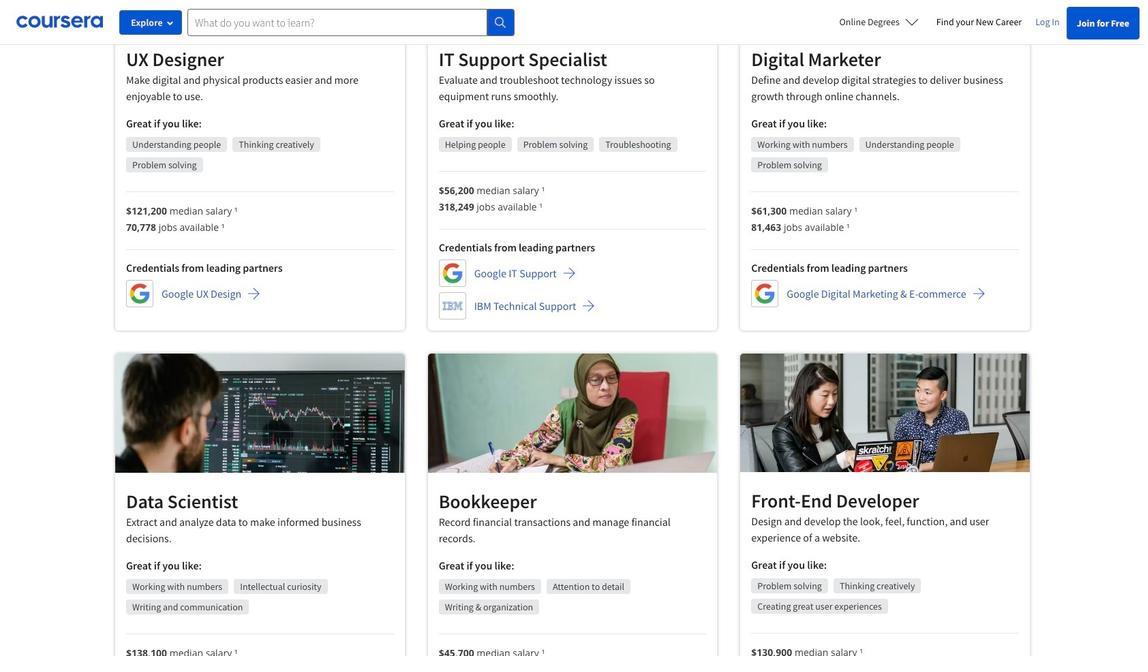 Task type: vqa. For each thing, say whether or not it's contained in the screenshot.
Student
no



Task type: describe. For each thing, give the bounding box(es) containing it.
digital marketer image
[[741, 0, 1030, 31]]

What do you want to learn? text field
[[188, 9, 488, 36]]



Task type: locate. For each thing, give the bounding box(es) containing it.
bookkeeper image
[[428, 354, 718, 473]]

data scientist image
[[115, 354, 405, 473]]

coursera image
[[16, 11, 103, 33]]

None search field
[[188, 9, 515, 36]]

ux designer image
[[115, 0, 405, 30]]

it support specialist image
[[428, 0, 718, 31]]



